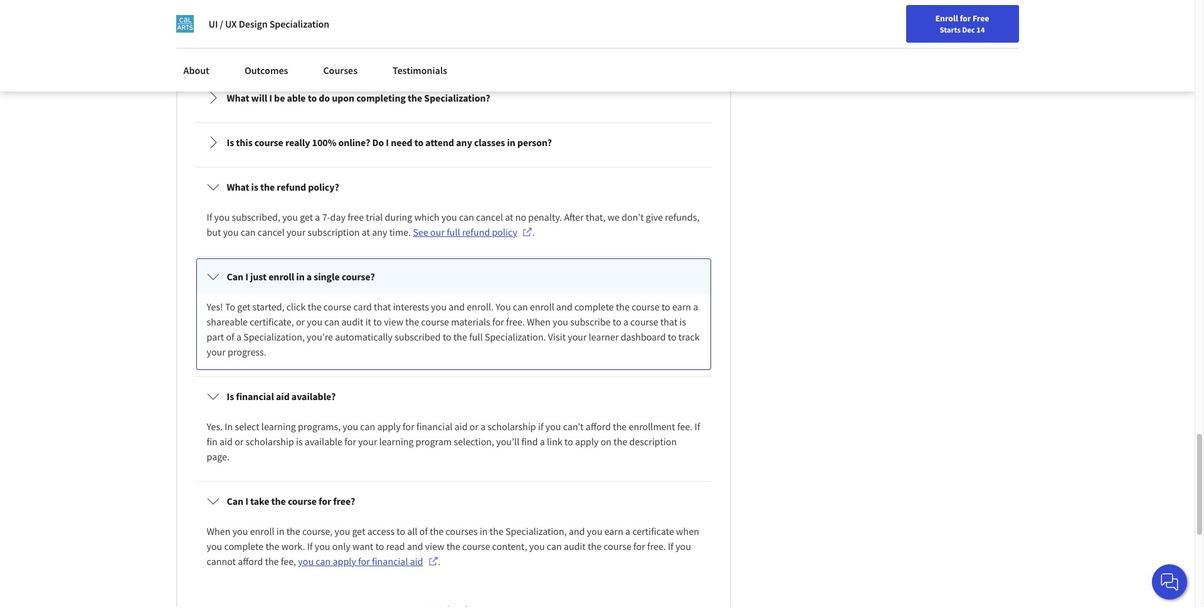 Task type: vqa. For each thing, say whether or not it's contained in the screenshot.
anytime
no



Task type: describe. For each thing, give the bounding box(es) containing it.
0 vertical spatial apply
[[377, 420, 401, 433]]

find
[[847, 14, 863, 26]]

need
[[391, 136, 412, 149]]

opens in a new tab image
[[428, 556, 438, 566]]

interests
[[393, 300, 429, 313]]

if
[[538, 420, 543, 433]]

yes. in select learning programs, you can apply for financial aid or a scholarship if you can't afford the enrollment fee. if fin aid or scholarship is available for your learning program selection, you'll find a link to apply on the description page.
[[207, 420, 702, 463]]

can right you
[[513, 300, 528, 313]]

when
[[676, 525, 699, 537]]

only
[[332, 540, 350, 552]]

yes! to get started, click the course card that interests you and enroll. you can enroll and complete the course to earn a shareable certificate, or you can audit it to view the course materials for free. when you subscribe to a course that is part of a specialization, you're automatically subscribed to the full specialization. visit your learner dashboard to track your progress.
[[207, 300, 702, 358]]

can for can i take the course for free?
[[227, 495, 243, 507]]

what will i be able to do upon completing the specialization? button
[[197, 80, 710, 115]]

a inside dropdown button
[[307, 270, 312, 283]]

available
[[305, 435, 342, 448]]

when you enroll in the course, you get access to all of the courses in the specialization, and you earn a certificate when you complete the work. if you only want to read and view the course content, you can audit the course for free. if you cannot afford the fee,
[[207, 525, 701, 568]]

a up track
[[693, 300, 698, 313]]

any inside dropdown button
[[456, 136, 472, 149]]

classes
[[474, 136, 505, 149]]

link
[[547, 435, 562, 448]]

is for is this course really 100% online? do i need to attend any classes in person?
[[227, 136, 234, 149]]

fee,
[[281, 555, 296, 568]]

if inside if you subscribed, you get a 7-day free trial during which you can cancel at no penalty. after that, we don't give refunds, but you can cancel your subscription at any time.
[[207, 211, 212, 223]]

automatically
[[335, 330, 393, 343]]

i right do
[[386, 136, 389, 149]]

i left take
[[245, 495, 248, 507]]

aid inside 'link'
[[410, 555, 423, 568]]

. for see our full refund policy
[[532, 226, 535, 238]]

in left single
[[296, 270, 305, 283]]

you
[[496, 300, 511, 313]]

view inside "yes! to get started, click the course card that interests you and enroll. you can enroll and complete the course to earn a shareable certificate, or you can audit it to view the course materials for free. when you subscribe to a course that is part of a specialization, you're automatically subscribed to the full specialization. visit your learner dashboard to track your progress."
[[384, 315, 403, 328]]

online?
[[338, 136, 370, 149]]

refund for policy
[[462, 226, 490, 238]]

complete inside when you enroll in the course, you get access to all of the courses in the specialization, and you earn a certificate when you complete the work. if you only want to read and view the course content, you can audit the course for free. if you cannot afford the fee,
[[224, 540, 264, 552]]

apply inside 'link'
[[333, 555, 356, 568]]

free
[[973, 13, 989, 24]]

to right it
[[373, 315, 382, 328]]

to down 'access'
[[375, 540, 384, 552]]

enroll for free starts dec 14
[[935, 13, 989, 34]]

/
[[220, 18, 223, 30]]

free
[[348, 211, 364, 223]]

specialization
[[270, 18, 329, 30]]

courses link
[[316, 56, 365, 84]]

fin
[[207, 435, 218, 448]]

if you subscribed, you get a 7-day free trial during which you can cancel at no penalty. after that, we don't give refunds, but you can cancel your subscription at any time.
[[207, 211, 701, 238]]

single
[[314, 270, 340, 283]]

what for what is the refund policy?
[[227, 181, 249, 193]]

to left track
[[668, 330, 676, 343]]

is financial aid available?
[[227, 390, 336, 403]]

will
[[251, 92, 267, 104]]

see
[[413, 226, 428, 238]]

no
[[515, 211, 526, 223]]

dec
[[962, 24, 975, 34]]

to inside yes. in select learning programs, you can apply for financial aid or a scholarship if you can't afford the enrollment fee. if fin aid or scholarship is available for your learning program selection, you'll find a link to apply on the description page.
[[564, 435, 573, 448]]

see our full refund policy
[[413, 226, 517, 238]]

aid up the selection,
[[455, 420, 468, 433]]

visit
[[548, 330, 566, 343]]

be
[[274, 92, 285, 104]]

a up progress. at left bottom
[[236, 330, 241, 343]]

audit inside "yes! to get started, click the course card that interests you and enroll. you can enroll and complete the course to earn a shareable certificate, or you can audit it to view the course materials for free. when you subscribe to a course that is part of a specialization, you're automatically subscribed to the full specialization. visit your learner dashboard to track your progress."
[[341, 315, 363, 328]]

if right work.
[[307, 540, 313, 552]]

audit inside when you enroll in the course, you get access to all of the courses in the specialization, and you earn a certificate when you complete the work. if you only want to read and view the course content, you can audit the course for free. if you cannot afford the fee,
[[564, 540, 586, 552]]

fee.
[[677, 420, 693, 433]]

content,
[[492, 540, 527, 552]]

get inside "yes! to get started, click the course card that interests you and enroll. you can enroll and complete the course to earn a shareable certificate, or you can audit it to view the course materials for free. when you subscribe to a course that is part of a specialization, you're automatically subscribed to the full specialization. visit your learner dashboard to track your progress."
[[237, 300, 250, 313]]

can up 'see our full refund policy' at left top
[[459, 211, 474, 223]]

you'll
[[496, 435, 519, 448]]

0 vertical spatial full
[[447, 226, 460, 238]]

on
[[601, 435, 611, 448]]

track
[[678, 330, 700, 343]]

financial inside "dropdown button"
[[236, 390, 274, 403]]

in right 'classes'
[[507, 136, 515, 149]]

when inside when you enroll in the course, you get access to all of the courses in the specialization, and you earn a certificate when you complete the work. if you only want to read and view the course content, you can audit the course for free. if you cannot afford the fee,
[[207, 525, 230, 537]]

certificate,
[[250, 315, 294, 328]]

7-
[[322, 211, 330, 223]]

enroll inside when you enroll in the course, you get access to all of the courses in the specialization, and you earn a certificate when you complete the work. if you only want to read and view the course content, you can audit the course for free. if you cannot afford the fee,
[[250, 525, 274, 537]]

a inside when you enroll in the course, you get access to all of the courses in the specialization, and you earn a certificate when you complete the work. if you only want to read and view the course content, you can audit the course for free. if you cannot afford the fee,
[[625, 525, 630, 537]]

1 vertical spatial or
[[470, 420, 479, 433]]

that,
[[586, 211, 605, 223]]

access
[[367, 525, 395, 537]]

during
[[385, 211, 412, 223]]

testimonials link
[[385, 56, 455, 84]]

chat with us image
[[1160, 572, 1180, 592]]

is inside yes. in select learning programs, you can apply for financial aid or a scholarship if you can't afford the enrollment fee. if fin aid or scholarship is available for your learning program selection, you'll find a link to apply on the description page.
[[296, 435, 303, 448]]

of inside when you enroll in the course, you get access to all of the courses in the specialization, and you earn a certificate when you complete the work. if you only want to read and view the course content, you can audit the course for free. if you cannot afford the fee,
[[419, 525, 428, 537]]

what is the refund policy? button
[[197, 169, 710, 204]]

your down part
[[207, 345, 226, 358]]

full inside "yes! to get started, click the course card that interests you and enroll. you can enroll and complete the course to earn a shareable certificate, or you can audit it to view the course materials for free. when you subscribe to a course that is part of a specialization, you're automatically subscribed to the full specialization. visit your learner dashboard to track your progress."
[[469, 330, 483, 343]]

can i just enroll in a single course? button
[[197, 259, 710, 294]]

to up dashboard
[[662, 300, 670, 313]]

the inside 'dropdown button'
[[260, 181, 275, 193]]

about link
[[176, 56, 217, 84]]

earn inside "yes! to get started, click the course card that interests you and enroll. you can enroll and complete the course to earn a shareable certificate, or you can audit it to view the course materials for free. when you subscribe to a course that is part of a specialization, you're automatically subscribed to the full specialization. visit your learner dashboard to track your progress."
[[672, 300, 691, 313]]

your down subscribe at bottom
[[568, 330, 587, 343]]

2 horizontal spatial apply
[[575, 435, 599, 448]]

enroll inside "yes! to get started, click the course card that interests you and enroll. you can enroll and complete the course to earn a shareable certificate, or you can audit it to view the course materials for free. when you subscribe to a course that is part of a specialization, you're automatically subscribed to the full specialization. visit your learner dashboard to track your progress."
[[530, 300, 554, 313]]

to
[[225, 300, 235, 313]]

14
[[976, 24, 985, 34]]

in
[[225, 420, 233, 433]]

for inside enroll for free starts dec 14
[[960, 13, 971, 24]]

you inside 'link'
[[298, 555, 314, 568]]

page.
[[207, 450, 230, 463]]

to down materials
[[443, 330, 451, 343]]

upon
[[332, 92, 354, 104]]

it
[[365, 315, 371, 328]]

starts
[[940, 24, 961, 34]]

for down is financial aid available? "dropdown button" on the bottom of page
[[403, 420, 414, 433]]

0 vertical spatial learning
[[261, 420, 296, 433]]

opens in a new tab image
[[522, 227, 532, 237]]

specialization?
[[424, 92, 490, 104]]

1 vertical spatial learning
[[379, 435, 414, 448]]

a inside if you subscribed, you get a 7-day free trial during which you can cancel at no penalty. after that, we don't give refunds, but you can cancel your subscription at any time.
[[315, 211, 320, 223]]

a left link
[[540, 435, 545, 448]]

give
[[646, 211, 663, 223]]

of inside "yes! to get started, click the course card that interests you and enroll. you can enroll and complete the course to earn a shareable certificate, or you can audit it to view the course materials for free. when you subscribe to a course that is part of a specialization, you're automatically subscribed to the full specialization. visit your learner dashboard to track your progress."
[[226, 330, 234, 343]]

materials
[[451, 315, 490, 328]]

earn inside when you enroll in the course, you get access to all of the courses in the specialization, and you earn a certificate when you complete the work. if you only want to read and view the course content, you can audit the course for free. if you cannot afford the fee,
[[604, 525, 623, 537]]

a up dashboard
[[623, 315, 628, 328]]

you can apply for financial aid link
[[298, 554, 438, 569]]

ui
[[209, 18, 218, 30]]

outcomes
[[245, 64, 288, 77]]

1 horizontal spatial at
[[505, 211, 513, 223]]

0 vertical spatial scholarship
[[488, 420, 536, 433]]

can inside 'link'
[[316, 555, 331, 568]]

program
[[416, 435, 452, 448]]

refund for policy?
[[277, 181, 306, 193]]

to up learner
[[613, 315, 621, 328]]

view inside when you enroll in the course, you get access to all of the courses in the specialization, and you earn a certificate when you complete the work. if you only want to read and view the course content, you can audit the course for free. if you cannot afford the fee,
[[425, 540, 444, 552]]

you can apply for financial aid
[[298, 555, 423, 568]]

yes!
[[207, 300, 223, 313]]

take
[[250, 495, 269, 507]]

is inside "yes! to get started, click the course card that interests you and enroll. you can enroll and complete the course to earn a shareable certificate, or you can audit it to view the course materials for free. when you subscribe to a course that is part of a specialization, you're automatically subscribed to the full specialization. visit your learner dashboard to track your progress."
[[679, 315, 686, 328]]

click
[[286, 300, 306, 313]]

we
[[607, 211, 620, 223]]

new
[[883, 14, 899, 26]]

what is the refund policy?
[[227, 181, 339, 193]]

programs,
[[298, 420, 341, 433]]



Task type: locate. For each thing, give the bounding box(es) containing it.
1 vertical spatial that
[[660, 315, 677, 328]]

0 horizontal spatial specialization,
[[243, 330, 305, 343]]

find
[[521, 435, 538, 448]]

can left just
[[227, 270, 243, 283]]

0 vertical spatial that
[[374, 300, 391, 313]]

earn up track
[[672, 300, 691, 313]]

afford inside yes. in select learning programs, you can apply for financial aid or a scholarship if you can't afford the enrollment fee. if fin aid or scholarship is available for your learning program selection, you'll find a link to apply on the description page.
[[586, 420, 611, 433]]

financial
[[236, 390, 274, 403], [416, 420, 453, 433], [372, 555, 408, 568]]

0 vertical spatial specialization,
[[243, 330, 305, 343]]

1 vertical spatial what
[[227, 181, 249, 193]]

0 horizontal spatial is
[[251, 181, 258, 193]]

course?
[[342, 270, 375, 283]]

this
[[236, 136, 253, 149]]

scholarship
[[488, 420, 536, 433], [246, 435, 294, 448]]

1 vertical spatial financial
[[416, 420, 453, 433]]

certificate
[[632, 525, 674, 537]]

0 vertical spatial any
[[456, 136, 472, 149]]

specialization, inside when you enroll in the course, you get access to all of the courses in the specialization, and you earn a certificate when you complete the work. if you only want to read and view the course content, you can audit the course for free. if you cannot afford the fee,
[[505, 525, 567, 537]]

1 horizontal spatial refund
[[462, 226, 490, 238]]

penalty.
[[528, 211, 562, 223]]

1 vertical spatial get
[[237, 300, 250, 313]]

california institute of the arts image
[[176, 15, 193, 33]]

0 horizontal spatial that
[[374, 300, 391, 313]]

if inside yes. in select learning programs, you can apply for financial aid or a scholarship if you can't afford the enrollment fee. if fin aid or scholarship is available for your learning program selection, you'll find a link to apply on the description page.
[[695, 420, 700, 433]]

if up but
[[207, 211, 212, 223]]

apply
[[377, 420, 401, 433], [575, 435, 599, 448], [333, 555, 356, 568]]

for down certificate
[[633, 540, 645, 552]]

0 vertical spatial audit
[[341, 315, 363, 328]]

financial down the read
[[372, 555, 408, 568]]

None search field
[[179, 8, 480, 33]]

full down materials
[[469, 330, 483, 343]]

what will i be able to do upon completing the specialization?
[[227, 92, 490, 104]]

is up track
[[679, 315, 686, 328]]

full
[[447, 226, 460, 238], [469, 330, 483, 343]]

a left 7- at top
[[315, 211, 320, 223]]

1 vertical spatial free.
[[647, 540, 666, 552]]

which
[[414, 211, 439, 223]]

financial inside 'link'
[[372, 555, 408, 568]]

to right need
[[414, 136, 423, 149]]

is inside "dropdown button"
[[227, 390, 234, 403]]

can i just enroll in a single course?
[[227, 270, 375, 283]]

started,
[[252, 300, 284, 313]]

i
[[269, 92, 272, 104], [386, 136, 389, 149], [245, 270, 248, 283], [245, 495, 248, 507]]

specialization,
[[243, 330, 305, 343], [505, 525, 567, 537]]

1 vertical spatial of
[[419, 525, 428, 537]]

free. inside when you enroll in the course, you get access to all of the courses in the specialization, and you earn a certificate when you complete the work. if you only want to read and view the course content, you can audit the course for free. if you cannot afford the fee,
[[647, 540, 666, 552]]

get left 7- at top
[[300, 211, 313, 223]]

is this course really 100% online? do i need to attend any classes in person? button
[[197, 125, 710, 160]]

free. inside "yes! to get started, click the course card that interests you and enroll. you can enroll and complete the course to earn a shareable certificate, or you can audit it to view the course materials for free. when you subscribe to a course that is part of a specialization, you're automatically subscribed to the full specialization. visit your learner dashboard to track your progress."
[[506, 315, 525, 328]]

1 vertical spatial can
[[227, 495, 243, 507]]

outcomes link
[[237, 56, 296, 84]]

what
[[227, 92, 249, 104], [227, 181, 249, 193]]

is this course really 100% online? do i need to attend any classes in person?
[[227, 136, 552, 149]]

any down trial
[[372, 226, 387, 238]]

0 vertical spatial can
[[227, 270, 243, 283]]

specialization, inside "yes! to get started, click the course card that interests you and enroll. you can enroll and complete the course to earn a shareable certificate, or you can audit it to view the course materials for free. when you subscribe to a course that is part of a specialization, you're automatically subscribed to the full specialization. visit your learner dashboard to track your progress."
[[243, 330, 305, 343]]

your
[[865, 14, 881, 26], [287, 226, 306, 238], [568, 330, 587, 343], [207, 345, 226, 358], [358, 435, 377, 448]]

0 horizontal spatial free.
[[506, 315, 525, 328]]

can't
[[563, 420, 584, 433]]

at down trial
[[362, 226, 370, 238]]

can for can i just enroll in a single course?
[[227, 270, 243, 283]]

1 horizontal spatial of
[[419, 525, 428, 537]]

what for what will i be able to do upon completing the specialization?
[[227, 92, 249, 104]]

1 vertical spatial is
[[227, 390, 234, 403]]

complete inside "yes! to get started, click the course card that interests you and enroll. you can enroll and complete the course to earn a shareable certificate, or you can audit it to view the course materials for free. when you subscribe to a course that is part of a specialization, you're automatically subscribed to the full specialization. visit your learner dashboard to track your progress."
[[574, 300, 614, 313]]

0 horizontal spatial view
[[384, 315, 403, 328]]

1 horizontal spatial cancel
[[476, 211, 503, 223]]

learning down is financial aid available?
[[261, 420, 296, 433]]

afford inside when you enroll in the course, you get access to all of the courses in the specialization, and you earn a certificate when you complete the work. if you only want to read and view the course content, you can audit the course for free. if you cannot afford the fee,
[[238, 555, 263, 568]]

1 vertical spatial any
[[372, 226, 387, 238]]

that up dashboard
[[660, 315, 677, 328]]

1 horizontal spatial get
[[300, 211, 313, 223]]

can
[[459, 211, 474, 223], [241, 226, 256, 238], [513, 300, 528, 313], [324, 315, 339, 328], [360, 420, 375, 433], [547, 540, 562, 552], [316, 555, 331, 568]]

1 vertical spatial view
[[425, 540, 444, 552]]

get inside if you subscribed, you get a 7-day free trial during which you can cancel at no penalty. after that, we don't give refunds, but you can cancel your subscription at any time.
[[300, 211, 313, 223]]

is inside dropdown button
[[227, 136, 234, 149]]

0 horizontal spatial of
[[226, 330, 234, 343]]

enroll
[[935, 13, 958, 24]]

about
[[183, 64, 209, 77]]

1 horizontal spatial apply
[[377, 420, 401, 433]]

1 can from the top
[[227, 270, 243, 283]]

1 vertical spatial full
[[469, 330, 483, 343]]

1 vertical spatial earn
[[604, 525, 623, 537]]

1 horizontal spatial is
[[296, 435, 303, 448]]

0 vertical spatial free.
[[506, 315, 525, 328]]

1 what from the top
[[227, 92, 249, 104]]

complete up subscribe at bottom
[[574, 300, 614, 313]]

1 horizontal spatial any
[[456, 136, 472, 149]]

0 horizontal spatial when
[[207, 525, 230, 537]]

i left just
[[245, 270, 248, 283]]

1 horizontal spatial free.
[[647, 540, 666, 552]]

2 vertical spatial apply
[[333, 555, 356, 568]]

2 horizontal spatial is
[[679, 315, 686, 328]]

scholarship down select
[[246, 435, 294, 448]]

is up subscribed,
[[251, 181, 258, 193]]

0 horizontal spatial learning
[[261, 420, 296, 433]]

full right the "our"
[[447, 226, 460, 238]]

2 vertical spatial is
[[296, 435, 303, 448]]

a left single
[[307, 270, 312, 283]]

for inside dropdown button
[[319, 495, 331, 507]]

2 can from the top
[[227, 495, 243, 507]]

aid left available?
[[276, 390, 290, 403]]

learning
[[261, 420, 296, 433], [379, 435, 414, 448]]

0 horizontal spatial financial
[[236, 390, 274, 403]]

aid right fin
[[220, 435, 233, 448]]

policy
[[492, 226, 517, 238]]

financial up select
[[236, 390, 274, 403]]

you
[[214, 211, 230, 223], [282, 211, 298, 223], [441, 211, 457, 223], [223, 226, 239, 238], [431, 300, 447, 313], [307, 315, 322, 328], [553, 315, 568, 328], [343, 420, 358, 433], [545, 420, 561, 433], [232, 525, 248, 537], [335, 525, 350, 537], [587, 525, 602, 537], [207, 540, 222, 552], [315, 540, 330, 552], [529, 540, 545, 552], [676, 540, 691, 552], [298, 555, 314, 568]]

enrollment
[[629, 420, 675, 433]]

when inside "yes! to get started, click the course card that interests you and enroll. you can enroll and complete the course to earn a shareable certificate, or you can audit it to view the course materials for free. when you subscribe to a course that is part of a specialization, you're automatically subscribed to the full specialization. visit your learner dashboard to track your progress."
[[527, 315, 551, 328]]

to left do
[[308, 92, 317, 104]]

for inside 'link'
[[358, 555, 370, 568]]

cancel
[[476, 211, 503, 223], [258, 226, 285, 238]]

can inside yes. in select learning programs, you can apply for financial aid or a scholarship if you can't afford the enrollment fee. if fin aid or scholarship is available for your learning program selection, you'll find a link to apply on the description page.
[[360, 420, 375, 433]]

your left subscription
[[287, 226, 306, 238]]

2 horizontal spatial financial
[[416, 420, 453, 433]]

0 horizontal spatial apply
[[333, 555, 356, 568]]

0 horizontal spatial afford
[[238, 555, 263, 568]]

free. down certificate
[[647, 540, 666, 552]]

1 horizontal spatial or
[[296, 315, 305, 328]]

enroll up visit
[[530, 300, 554, 313]]

1 vertical spatial when
[[207, 525, 230, 537]]

time.
[[389, 226, 411, 238]]

0 horizontal spatial audit
[[341, 315, 363, 328]]

0 vertical spatial get
[[300, 211, 313, 223]]

what inside 'dropdown button'
[[227, 181, 249, 193]]

1 horizontal spatial when
[[527, 315, 551, 328]]

that
[[374, 300, 391, 313], [660, 315, 677, 328]]

0 horizontal spatial any
[[372, 226, 387, 238]]

in up work.
[[276, 525, 284, 537]]

1 vertical spatial is
[[679, 315, 686, 328]]

list
[[192, 0, 715, 583]]

1 horizontal spatial that
[[660, 315, 677, 328]]

afford up on
[[586, 420, 611, 433]]

or down "click"
[[296, 315, 305, 328]]

work.
[[281, 540, 305, 552]]

refund left the policy?
[[277, 181, 306, 193]]

0 horizontal spatial cancel
[[258, 226, 285, 238]]

0 vertical spatial view
[[384, 315, 403, 328]]

to right link
[[564, 435, 573, 448]]

100%
[[312, 136, 336, 149]]

day
[[330, 211, 346, 223]]

subscribe
[[570, 315, 611, 328]]

design
[[239, 18, 268, 30]]

can right programs,
[[360, 420, 375, 433]]

enroll
[[268, 270, 294, 283], [530, 300, 554, 313], [250, 525, 274, 537]]

your right find
[[865, 14, 881, 26]]

. for you can apply for financial aid
[[438, 555, 441, 568]]

1 horizontal spatial complete
[[574, 300, 614, 313]]

to left all
[[397, 525, 405, 537]]

part
[[207, 330, 224, 343]]

if down certificate
[[668, 540, 674, 552]]

0 vertical spatial financial
[[236, 390, 274, 403]]

or up the selection,
[[470, 420, 479, 433]]

cancel down subscribed,
[[258, 226, 285, 238]]

0 horizontal spatial complete
[[224, 540, 264, 552]]

what up subscribed,
[[227, 181, 249, 193]]

for down you
[[492, 315, 504, 328]]

1 vertical spatial refund
[[462, 226, 490, 238]]

1 vertical spatial at
[[362, 226, 370, 238]]

0 vertical spatial is
[[227, 136, 234, 149]]

what inside dropdown button
[[227, 92, 249, 104]]

any right attend
[[456, 136, 472, 149]]

enroll inside dropdown button
[[268, 270, 294, 283]]

0 vertical spatial earn
[[672, 300, 691, 313]]

0 vertical spatial afford
[[586, 420, 611, 433]]

refunds,
[[665, 211, 699, 223]]

0 horizontal spatial refund
[[277, 181, 306, 193]]

enroll right just
[[268, 270, 294, 283]]

0 horizontal spatial full
[[447, 226, 460, 238]]

or down select
[[235, 435, 244, 448]]

for right the available
[[344, 435, 356, 448]]

refund left policy
[[462, 226, 490, 238]]

learner
[[589, 330, 619, 343]]

read
[[386, 540, 405, 552]]

1 horizontal spatial afford
[[586, 420, 611, 433]]

is left the available
[[296, 435, 303, 448]]

is up "in"
[[227, 390, 234, 403]]

1 horizontal spatial full
[[469, 330, 483, 343]]

aid
[[276, 390, 290, 403], [455, 420, 468, 433], [220, 435, 233, 448], [410, 555, 423, 568]]

0 vertical spatial of
[[226, 330, 234, 343]]

view down interests
[[384, 315, 403, 328]]

can down course,
[[316, 555, 331, 568]]

for up dec
[[960, 13, 971, 24]]

shareable
[[207, 315, 248, 328]]

your inside if you subscribed, you get a 7-day free trial during which you can cancel at no penalty. after that, we don't give refunds, but you can cancel your subscription at any time.
[[287, 226, 306, 238]]

a
[[315, 211, 320, 223], [307, 270, 312, 283], [693, 300, 698, 313], [623, 315, 628, 328], [236, 330, 241, 343], [481, 420, 486, 433], [540, 435, 545, 448], [625, 525, 630, 537]]

the
[[408, 92, 422, 104], [260, 181, 275, 193], [308, 300, 321, 313], [616, 300, 630, 313], [405, 315, 419, 328], [453, 330, 467, 343], [613, 420, 627, 433], [613, 435, 627, 448], [271, 495, 286, 507], [286, 525, 300, 537], [430, 525, 444, 537], [490, 525, 504, 537], [266, 540, 279, 552], [446, 540, 460, 552], [588, 540, 602, 552], [265, 555, 279, 568]]

aid left opens in a new tab icon
[[410, 555, 423, 568]]

can down subscribed,
[[241, 226, 256, 238]]

can right content,
[[547, 540, 562, 552]]

if right fee.
[[695, 420, 700, 433]]

that right card at the left
[[374, 300, 391, 313]]

1 horizontal spatial view
[[425, 540, 444, 552]]

free.
[[506, 315, 525, 328], [647, 540, 666, 552]]

2 what from the top
[[227, 181, 249, 193]]

after
[[564, 211, 584, 223]]

1 horizontal spatial .
[[532, 226, 535, 238]]

selection,
[[454, 435, 494, 448]]

1 vertical spatial scholarship
[[246, 435, 294, 448]]

a left certificate
[[625, 525, 630, 537]]

1 horizontal spatial learning
[[379, 435, 414, 448]]

specialization, up content,
[[505, 525, 567, 537]]

cannot
[[207, 555, 236, 568]]

your inside yes. in select learning programs, you can apply for financial aid or a scholarship if you can't afford the enrollment fee. if fin aid or scholarship is available for your learning program selection, you'll find a link to apply on the description page.
[[358, 435, 377, 448]]

any inside if you subscribed, you get a 7-day free trial during which you can cancel at no penalty. after that, we don't give refunds, but you can cancel your subscription at any time.
[[372, 226, 387, 238]]

specialization.
[[485, 330, 546, 343]]

for inside when you enroll in the course, you get access to all of the courses in the specialization, and you earn a certificate when you complete the work. if you only want to read and view the course content, you can audit the course for free. if you cannot afford the fee,
[[633, 540, 645, 552]]

1 vertical spatial cancel
[[258, 226, 285, 238]]

course
[[254, 136, 283, 149], [323, 300, 351, 313], [632, 300, 660, 313], [421, 315, 449, 328], [630, 315, 658, 328], [288, 495, 317, 507], [462, 540, 490, 552], [604, 540, 631, 552]]

0 vertical spatial .
[[532, 226, 535, 238]]

of right all
[[419, 525, 428, 537]]

career
[[901, 14, 925, 26]]

is inside 'dropdown button'
[[251, 181, 258, 193]]

1 vertical spatial .
[[438, 555, 441, 568]]

when up visit
[[527, 315, 551, 328]]

refund inside 'dropdown button'
[[277, 181, 306, 193]]

for inside "yes! to get started, click the course card that interests you and enroll. you can enroll and complete the course to earn a shareable certificate, or you can audit it to view the course materials for free. when you subscribe to a course that is part of a specialization, you're automatically subscribed to the full specialization. visit your learner dashboard to track your progress."
[[492, 315, 504, 328]]

1 vertical spatial specialization,
[[505, 525, 567, 537]]

can inside when you enroll in the course, you get access to all of the courses in the specialization, and you earn a certificate when you complete the work. if you only want to read and view the course content, you can audit the course for free. if you cannot afford the fee,
[[547, 540, 562, 552]]

i left be
[[269, 92, 272, 104]]

or
[[296, 315, 305, 328], [470, 420, 479, 433], [235, 435, 244, 448]]

in right "courses" at the bottom left of page
[[480, 525, 488, 537]]

ui / ux design specialization
[[209, 18, 329, 30]]

0 horizontal spatial at
[[362, 226, 370, 238]]

list containing what will i be able to do upon completing the specialization?
[[192, 0, 715, 583]]

afford right cannot
[[238, 555, 263, 568]]

0 horizontal spatial scholarship
[[246, 435, 294, 448]]

when
[[527, 315, 551, 328], [207, 525, 230, 537]]

course,
[[302, 525, 333, 537]]

english
[[954, 14, 985, 27]]

enroll down take
[[250, 525, 274, 537]]

1 horizontal spatial audit
[[564, 540, 586, 552]]

is
[[227, 136, 234, 149], [227, 390, 234, 403]]

is left this
[[227, 136, 234, 149]]

all
[[407, 525, 417, 537]]

dashboard
[[621, 330, 666, 343]]

is for is financial aid available?
[[227, 390, 234, 403]]

2 vertical spatial financial
[[372, 555, 408, 568]]

can left take
[[227, 495, 243, 507]]

financial up program
[[416, 420, 453, 433]]

1 vertical spatial audit
[[564, 540, 586, 552]]

2 vertical spatial get
[[352, 525, 365, 537]]

subscribed,
[[232, 211, 280, 223]]

cancel up policy
[[476, 211, 503, 223]]

.
[[532, 226, 535, 238], [438, 555, 441, 568]]

testimonials
[[393, 64, 447, 77]]

specialization, down certificate,
[[243, 330, 305, 343]]

0 vertical spatial enroll
[[268, 270, 294, 283]]

yes.
[[207, 420, 223, 433]]

1 is from the top
[[227, 136, 234, 149]]

but
[[207, 226, 221, 238]]

view
[[384, 315, 403, 328], [425, 540, 444, 552]]

1 horizontal spatial specialization,
[[505, 525, 567, 537]]

0 vertical spatial what
[[227, 92, 249, 104]]

financial inside yes. in select learning programs, you can apply for financial aid or a scholarship if you can't afford the enrollment fee. if fin aid or scholarship is available for your learning program selection, you'll find a link to apply on the description page.
[[416, 420, 453, 433]]

courses
[[323, 64, 358, 77]]

0 horizontal spatial earn
[[604, 525, 623, 537]]

a up the selection,
[[481, 420, 486, 433]]

0 horizontal spatial or
[[235, 435, 244, 448]]

1 vertical spatial enroll
[[530, 300, 554, 313]]

1 vertical spatial apply
[[575, 435, 599, 448]]

subscription
[[308, 226, 360, 238]]

at left no
[[505, 211, 513, 223]]

0 vertical spatial when
[[527, 315, 551, 328]]

0 vertical spatial at
[[505, 211, 513, 223]]

2 horizontal spatial get
[[352, 525, 365, 537]]

can i take the course for free?
[[227, 495, 355, 507]]

trial
[[366, 211, 383, 223]]

available?
[[291, 390, 336, 403]]

what left will
[[227, 92, 249, 104]]

free?
[[333, 495, 355, 507]]

ux
[[225, 18, 237, 30]]

your right the available
[[358, 435, 377, 448]]

1 horizontal spatial earn
[[672, 300, 691, 313]]

1 vertical spatial afford
[[238, 555, 263, 568]]

scholarship up you'll
[[488, 420, 536, 433]]

get right to
[[237, 300, 250, 313]]

0 horizontal spatial .
[[438, 555, 441, 568]]

2 vertical spatial or
[[235, 435, 244, 448]]

0 vertical spatial or
[[296, 315, 305, 328]]

0 vertical spatial complete
[[574, 300, 614, 313]]

can up you're
[[324, 315, 339, 328]]

1 horizontal spatial financial
[[372, 555, 408, 568]]

of right part
[[226, 330, 234, 343]]

view up opens in a new tab icon
[[425, 540, 444, 552]]

aid inside "dropdown button"
[[276, 390, 290, 403]]

earn
[[672, 300, 691, 313], [604, 525, 623, 537]]

earn left certificate
[[604, 525, 623, 537]]

or inside "yes! to get started, click the course card that interests you and enroll. you can enroll and complete the course to earn a shareable certificate, or you can audit it to view the course materials for free. when you subscribe to a course that is part of a specialization, you're automatically subscribed to the full specialization. visit your learner dashboard to track your progress."
[[296, 315, 305, 328]]

when up cannot
[[207, 525, 230, 537]]

get up "want" in the left bottom of the page
[[352, 525, 365, 537]]

2 horizontal spatial or
[[470, 420, 479, 433]]

complete up cannot
[[224, 540, 264, 552]]

for down "want" in the left bottom of the page
[[358, 555, 370, 568]]

find your new career link
[[840, 13, 931, 28]]

your inside "link"
[[865, 14, 881, 26]]

2 is from the top
[[227, 390, 234, 403]]

completing
[[356, 92, 406, 104]]

and
[[449, 300, 465, 313], [556, 300, 572, 313], [569, 525, 585, 537], [407, 540, 423, 552]]

get inside when you enroll in the course, you get access to all of the courses in the specialization, and you earn a certificate when you complete the work. if you only want to read and view the course content, you can audit the course for free. if you cannot afford the fee,
[[352, 525, 365, 537]]



